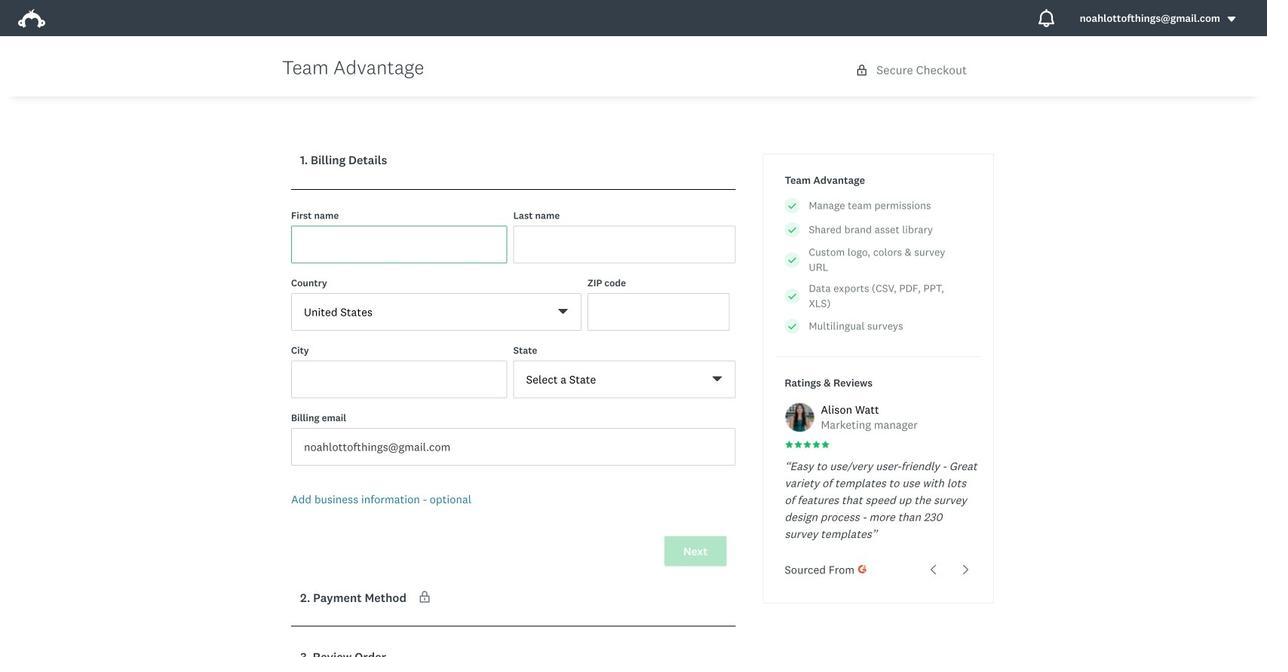Task type: vqa. For each thing, say whether or not it's contained in the screenshot.
1st Brand logo from the bottom
no



Task type: describe. For each thing, give the bounding box(es) containing it.
dropdown arrow image
[[1226, 14, 1237, 24]]

products icon image
[[1038, 9, 1056, 27]]

chevronleft image
[[928, 565, 939, 576]]



Task type: locate. For each thing, give the bounding box(es) containing it.
surveymonkey logo image
[[18, 9, 45, 28]]

None text field
[[513, 226, 736, 264], [291, 428, 736, 466], [513, 226, 736, 264], [291, 428, 736, 466]]

None telephone field
[[587, 293, 730, 331]]

chevronright image
[[960, 565, 971, 576]]

None text field
[[291, 226, 507, 264], [291, 361, 507, 399], [291, 226, 507, 264], [291, 361, 507, 399]]



